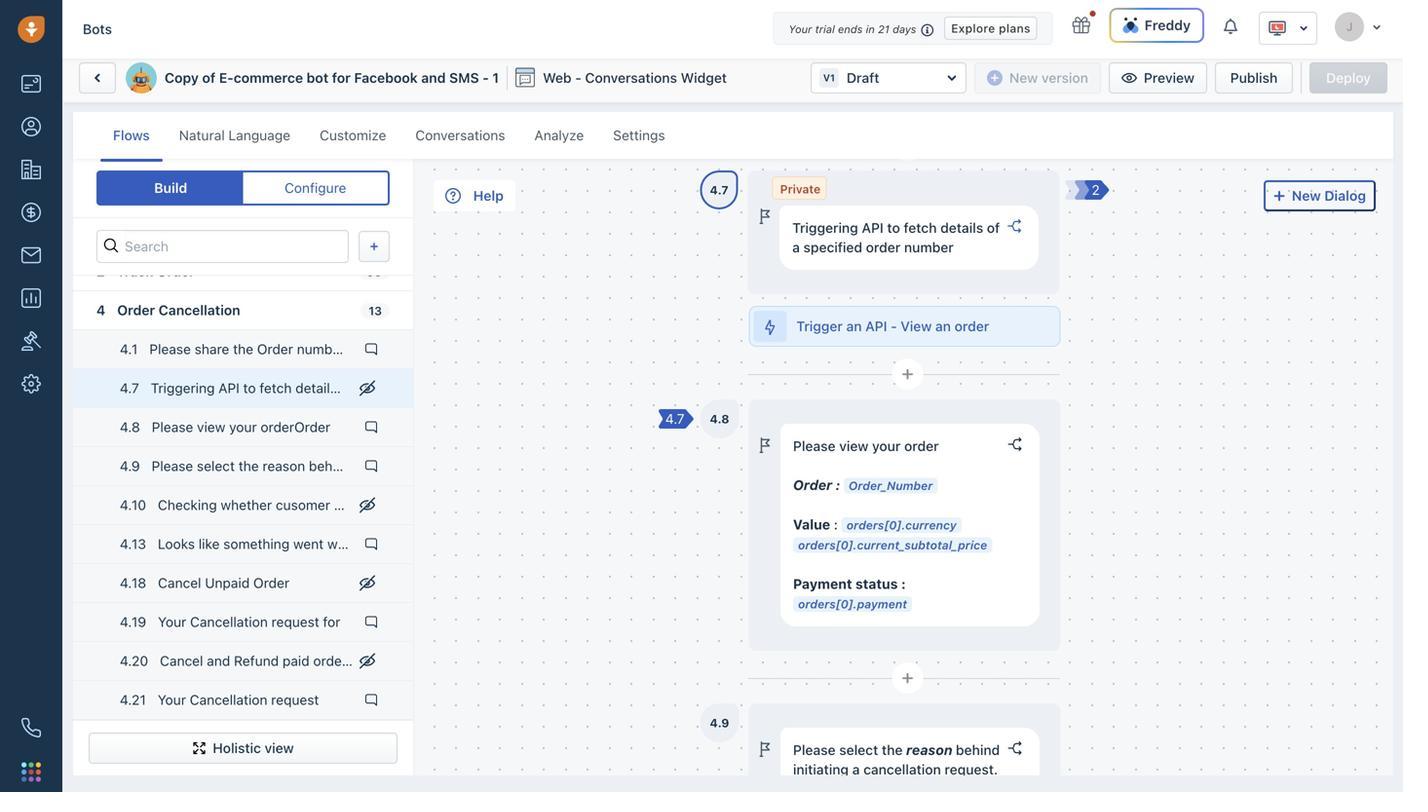 Task type: describe. For each thing, give the bounding box(es) containing it.
your
[[789, 23, 812, 36]]

in
[[866, 23, 875, 36]]

missing translation "unavailable" for locale "en-us" image
[[1268, 19, 1288, 38]]

properties image
[[21, 331, 41, 351]]

trial
[[815, 23, 835, 36]]

explore plans button
[[945, 17, 1038, 40]]

freddy button
[[1110, 8, 1205, 43]]

21
[[878, 23, 890, 36]]

freddy
[[1145, 17, 1191, 33]]

bots
[[83, 21, 112, 37]]

1 horizontal spatial ic_arrow_down image
[[1372, 21, 1382, 33]]

explore plans
[[952, 21, 1031, 35]]



Task type: locate. For each thing, give the bounding box(es) containing it.
phone image
[[21, 718, 41, 738]]

ic_arrow_down image
[[1299, 21, 1309, 35], [1372, 21, 1382, 33]]

plans
[[999, 21, 1031, 35]]

days
[[893, 23, 917, 36]]

phone element
[[12, 709, 51, 748]]

explore
[[952, 21, 996, 35]]

freshworks switcher image
[[21, 762, 41, 782]]

0 horizontal spatial ic_arrow_down image
[[1299, 21, 1309, 35]]

ends
[[838, 23, 863, 36]]

bell regular image
[[1224, 17, 1240, 36]]

ic_info_icon image
[[921, 22, 935, 38]]

your trial ends in 21 days
[[789, 23, 917, 36]]



Task type: vqa. For each thing, say whether or not it's contained in the screenshot.
Freddy
yes



